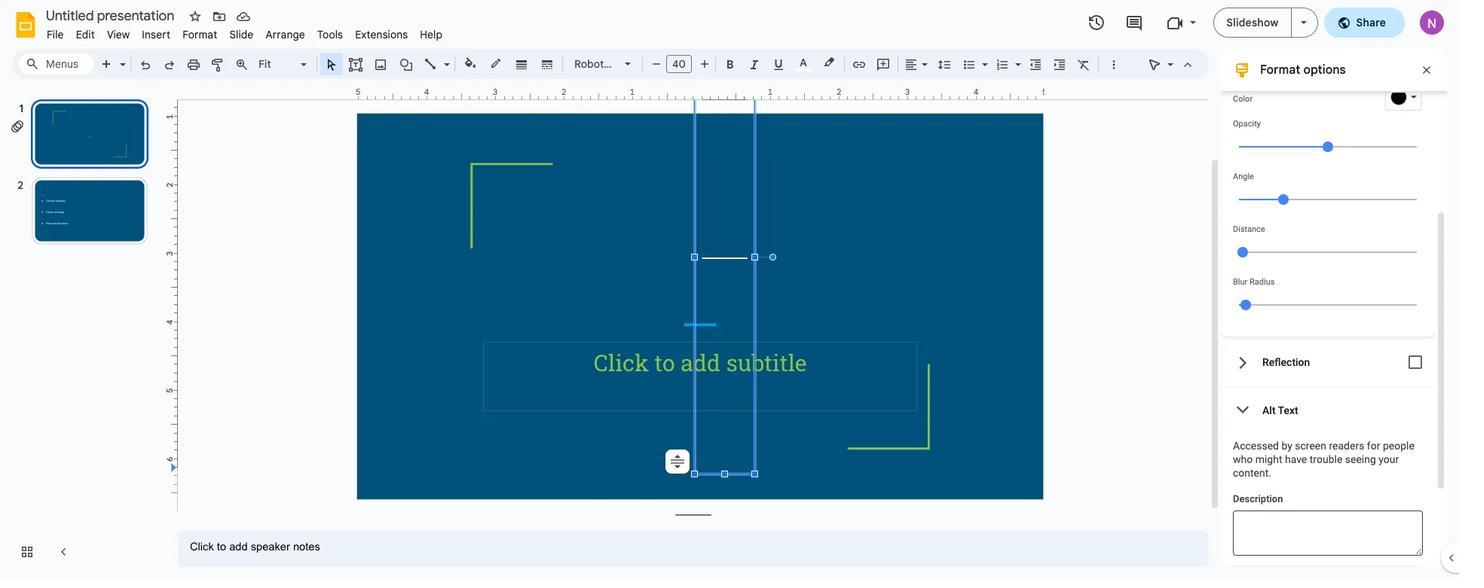 Task type: locate. For each thing, give the bounding box(es) containing it.
navigation
[[0, 85, 166, 580]]

0 vertical spatial format
[[183, 28, 217, 41]]

toggle reflection image
[[1401, 348, 1431, 378]]

0 horizontal spatial format
[[183, 28, 217, 41]]

border dash option
[[539, 54, 556, 75]]

font list. roboto slab selected. option
[[574, 54, 634, 75]]

tools
[[317, 28, 343, 41]]

seeing
[[1345, 454, 1376, 466]]

format down "star" checkbox
[[183, 28, 217, 41]]

Font size text field
[[667, 55, 691, 73]]

tools menu item
[[311, 26, 349, 44]]

format left "options"
[[1260, 63, 1301, 78]]

extensions menu item
[[349, 26, 414, 44]]

format inside section
[[1260, 63, 1301, 78]]

5
[[356, 87, 361, 97]]

format for format
[[183, 28, 217, 41]]

angle image
[[1278, 194, 1289, 205]]

format options
[[1260, 63, 1346, 78]]

blur
[[1233, 277, 1248, 287]]

slideshow button
[[1214, 8, 1292, 38]]

shape image
[[398, 54, 415, 75]]

option
[[666, 450, 690, 474]]

menu bar inside menu bar banner
[[41, 20, 449, 44]]

menu bar
[[41, 20, 449, 44]]

share
[[1357, 16, 1386, 29]]

slide
[[229, 28, 254, 41]]

format for format options
[[1260, 63, 1301, 78]]

format options application
[[0, 0, 1459, 580]]

blur radius
[[1233, 277, 1275, 287]]

navigation inside the format options application
[[0, 85, 166, 580]]

1 horizontal spatial format
[[1260, 63, 1301, 78]]

view menu item
[[101, 26, 136, 44]]

format inside menu item
[[183, 28, 217, 41]]

Star checkbox
[[185, 6, 206, 27]]

new slide with layout image
[[116, 54, 126, 60]]

resize shape to fit text image
[[667, 452, 688, 473]]

menu bar banner
[[0, 0, 1459, 580]]

readers
[[1329, 440, 1365, 452]]

menu bar containing file
[[41, 20, 449, 44]]

2
[[164, 183, 175, 188]]

Menus field
[[19, 54, 94, 75]]

distance image
[[1238, 247, 1248, 258]]

angle slider
[[1233, 182, 1423, 216]]

opacity
[[1233, 119, 1261, 129]]

Zoom text field
[[256, 54, 299, 75]]

accessed
[[1233, 440, 1279, 452]]

Description text field
[[1233, 511, 1423, 556]]

color
[[1233, 94, 1253, 104]]

might
[[1256, 454, 1283, 466]]

by
[[1282, 440, 1293, 452]]

Rename text field
[[41, 6, 183, 24]]

insert
[[142, 28, 170, 41]]

bulleted list menu image
[[978, 54, 988, 60]]

edit menu item
[[70, 26, 101, 44]]

slideshow
[[1227, 16, 1279, 29]]

distance slider
[[1233, 234, 1423, 269]]

angle
[[1233, 172, 1254, 182]]

file
[[47, 28, 64, 41]]

format
[[183, 28, 217, 41], [1260, 63, 1301, 78]]

mode and view toolbar
[[1143, 49, 1200, 79]]

help
[[420, 28, 443, 41]]

select line image
[[440, 54, 450, 60]]

reflection tab
[[1221, 337, 1435, 388]]

1 vertical spatial format
[[1260, 63, 1301, 78]]

accessed by screen readers for people who might have trouble seeing your content.
[[1233, 440, 1415, 479]]

description
[[1233, 494, 1283, 505]]

roboto
[[574, 57, 610, 71]]



Task type: vqa. For each thing, say whether or not it's contained in the screenshot.
the right Coral
no



Task type: describe. For each thing, give the bounding box(es) containing it.
alt text tab
[[1221, 388, 1435, 433]]

slide menu item
[[223, 26, 260, 44]]

slab
[[613, 57, 634, 71]]

file menu item
[[41, 26, 70, 44]]

distance
[[1233, 225, 1266, 234]]

highlight color image
[[821, 54, 837, 72]]

share button
[[1324, 8, 1405, 38]]

blur radius slider
[[1233, 287, 1423, 322]]

who
[[1233, 454, 1253, 466]]

have
[[1285, 454, 1307, 466]]

Zoom field
[[254, 54, 314, 75]]

arrange menu item
[[260, 26, 311, 44]]

border color: transparent image
[[487, 54, 505, 73]]

numbered list menu image
[[1012, 54, 1021, 60]]

line & paragraph spacing image
[[936, 54, 953, 75]]

extensions
[[355, 28, 408, 41]]

opacity slider
[[1233, 129, 1423, 164]]

live pointer settings image
[[1164, 54, 1174, 60]]

help menu item
[[414, 26, 449, 44]]

format menu item
[[177, 26, 223, 44]]

arrange
[[266, 28, 305, 41]]

text color image
[[795, 54, 812, 72]]

bottom margin image
[[166, 464, 177, 500]]

options
[[1304, 63, 1346, 78]]

for
[[1367, 440, 1381, 452]]

trouble
[[1310, 454, 1343, 466]]

people
[[1383, 440, 1415, 452]]

text
[[1278, 404, 1299, 416]]

view
[[107, 28, 130, 41]]

insert menu item
[[136, 26, 177, 44]]

opacity image
[[1323, 142, 1334, 152]]

border weight option
[[513, 54, 530, 75]]

insert image image
[[372, 54, 389, 75]]

reflection
[[1263, 357, 1310, 369]]

fill color: transparent image
[[462, 54, 479, 73]]

radius
[[1250, 277, 1275, 287]]

Toggle reflection checkbox
[[1401, 348, 1431, 378]]

edit
[[76, 28, 95, 41]]

main toolbar
[[93, 0, 1125, 188]]

blur radius image
[[1241, 300, 1251, 311]]

Font size field
[[666, 55, 698, 77]]

start slideshow (⌘+enter) image
[[1301, 21, 1307, 24]]

content.
[[1233, 467, 1272, 479]]

roboto slab
[[574, 57, 634, 71]]

alt text
[[1263, 404, 1299, 416]]

alt
[[1263, 404, 1276, 416]]

screen
[[1295, 440, 1327, 452]]

your
[[1379, 454, 1399, 466]]

format options section
[[1221, 29, 1447, 580]]

1
[[164, 114, 175, 119]]



